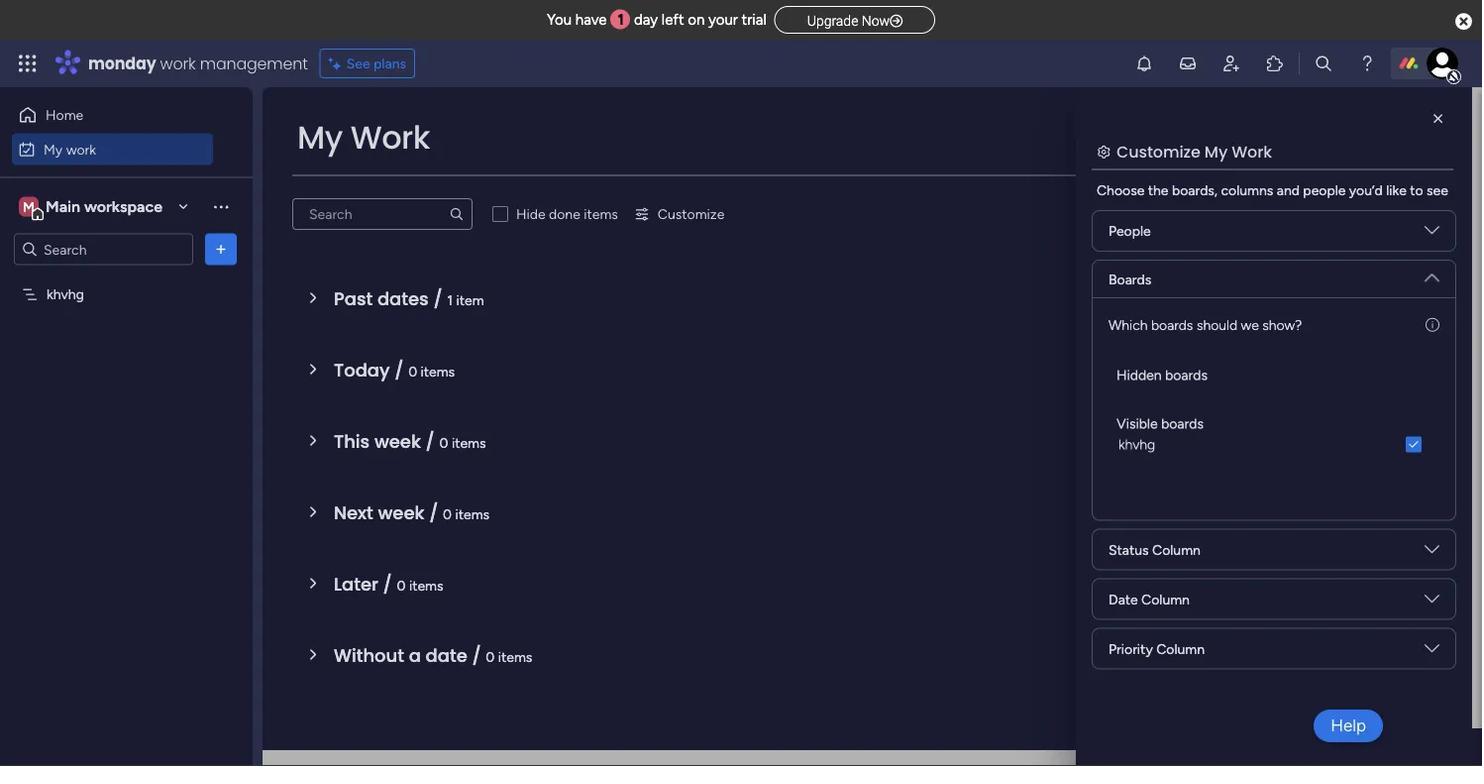 Task type: locate. For each thing, give the bounding box(es) containing it.
choose
[[1097, 182, 1145, 199]]

list box
[[1109, 343, 1440, 467]]

boards right visible
[[1162, 415, 1204, 432]]

column for date column
[[1142, 591, 1190, 608]]

options image
[[211, 239, 231, 259]]

week right next
[[378, 500, 425, 525]]

items down this week / 0 items
[[455, 505, 490, 522]]

1 horizontal spatial my
[[297, 115, 343, 160]]

work down home
[[66, 141, 96, 158]]

people
[[1109, 222, 1151, 239]]

workspace image
[[19, 196, 39, 218]]

1
[[618, 11, 624, 29], [447, 291, 453, 308]]

0 vertical spatial boards
[[1152, 316, 1194, 333]]

show?
[[1263, 316, 1302, 333]]

visible boards khvhg
[[1117, 415, 1204, 453]]

0 inside next week / 0 items
[[443, 505, 452, 522]]

items up this week / 0 items
[[421, 363, 455, 380]]

boards for visible
[[1162, 415, 1204, 432]]

my down "see plans" button
[[297, 115, 343, 160]]

option
[[0, 276, 253, 280]]

work right monday
[[160, 52, 196, 74]]

1 left day
[[618, 11, 624, 29]]

items inside this week / 0 items
[[452, 434, 486, 451]]

trial
[[742, 11, 767, 29]]

/
[[433, 286, 443, 311], [395, 357, 404, 383], [426, 429, 435, 454], [429, 500, 438, 525], [383, 571, 392, 597], [472, 643, 481, 668]]

0 right date
[[486, 648, 495, 665]]

boards right hidden
[[1166, 367, 1208, 384]]

1 inside past dates / 1 item
[[447, 291, 453, 308]]

boards right which at the top of the page
[[1152, 316, 1194, 333]]

0 vertical spatial column
[[1153, 541, 1201, 558]]

2 vertical spatial boards
[[1162, 415, 1204, 432]]

today
[[334, 357, 390, 383]]

you have 1 day left on your trial
[[547, 11, 767, 29]]

0 right today
[[408, 363, 417, 380]]

0 vertical spatial 1
[[618, 11, 624, 29]]

boards
[[1109, 271, 1152, 287]]

customize for customize my work
[[1117, 140, 1201, 163]]

2 dapulse dropdown down arrow image from the top
[[1425, 542, 1440, 564]]

dapulse dropdown down arrow image
[[1425, 223, 1440, 245], [1425, 542, 1440, 564], [1425, 591, 1440, 614], [1425, 641, 1440, 663]]

main content containing past dates /
[[263, 87, 1483, 766]]

dates
[[377, 286, 429, 311]]

week
[[374, 429, 421, 454], [378, 500, 425, 525]]

this
[[334, 429, 370, 454]]

0 right later on the left bottom of page
[[397, 577, 406, 594]]

a
[[409, 643, 421, 668]]

khvhg
[[47, 286, 84, 303], [1119, 436, 1156, 453]]

inbox image
[[1178, 54, 1198, 73]]

m
[[23, 198, 35, 215]]

choose the boards, columns and people you'd like to see
[[1097, 182, 1449, 199]]

week right this
[[374, 429, 421, 454]]

1 horizontal spatial work
[[160, 52, 196, 74]]

khvhg down search in workspace "field"
[[47, 286, 84, 303]]

0 vertical spatial khvhg
[[47, 286, 84, 303]]

main workspace
[[46, 197, 163, 216]]

search everything image
[[1314, 54, 1334, 73]]

Filter dashboard by text search field
[[292, 198, 473, 230]]

items
[[584, 206, 618, 222], [421, 363, 455, 380], [452, 434, 486, 451], [455, 505, 490, 522], [409, 577, 444, 594], [498, 648, 533, 665]]

my for my work
[[297, 115, 343, 160]]

monday work management
[[88, 52, 308, 74]]

management
[[200, 52, 308, 74]]

1 horizontal spatial customize
[[1117, 140, 1201, 163]]

main content
[[263, 87, 1483, 766]]

1 left item
[[447, 291, 453, 308]]

work
[[160, 52, 196, 74], [66, 141, 96, 158]]

column right status
[[1153, 541, 1201, 558]]

1 vertical spatial column
[[1142, 591, 1190, 608]]

hidden boards heading
[[1117, 365, 1208, 386]]

plans
[[374, 55, 406, 72]]

column for priority column
[[1157, 640, 1205, 657]]

3 dapulse dropdown down arrow image from the top
[[1425, 591, 1440, 614]]

work up columns
[[1232, 140, 1272, 163]]

work
[[350, 115, 430, 160], [1232, 140, 1272, 163]]

customize
[[1117, 140, 1201, 163], [658, 206, 725, 222]]

1 dapulse dropdown down arrow image from the top
[[1425, 223, 1440, 245]]

column right the date
[[1142, 591, 1190, 608]]

work down plans
[[350, 115, 430, 160]]

column right priority
[[1157, 640, 1205, 657]]

boards
[[1152, 316, 1194, 333], [1166, 367, 1208, 384], [1162, 415, 1204, 432]]

column
[[1153, 541, 1201, 558], [1142, 591, 1190, 608], [1157, 640, 1205, 657]]

work inside "my work" button
[[66, 141, 96, 158]]

items right done
[[584, 206, 618, 222]]

my inside button
[[44, 141, 63, 158]]

gary orlando image
[[1427, 48, 1459, 79]]

1 vertical spatial 1
[[447, 291, 453, 308]]

people
[[1304, 182, 1346, 199]]

this week / 0 items
[[334, 429, 486, 454]]

dapulse dropdown down arrow image for status column
[[1425, 542, 1440, 564]]

you'd
[[1350, 182, 1383, 199]]

home
[[46, 107, 83, 123]]

1 horizontal spatial khvhg
[[1119, 436, 1156, 453]]

dapulse dropdown down arrow image
[[1425, 263, 1440, 285]]

1 vertical spatial work
[[66, 141, 96, 158]]

4 dapulse dropdown down arrow image from the top
[[1425, 641, 1440, 663]]

0 horizontal spatial work
[[66, 141, 96, 158]]

0 horizontal spatial 1
[[447, 291, 453, 308]]

date column
[[1109, 591, 1190, 608]]

dapulse dropdown down arrow image for date column
[[1425, 591, 1440, 614]]

work for monday
[[160, 52, 196, 74]]

on
[[688, 11, 705, 29]]

khvhg list box
[[0, 274, 253, 579]]

week for this
[[374, 429, 421, 454]]

items right later on the left bottom of page
[[409, 577, 444, 594]]

1 vertical spatial khvhg
[[1119, 436, 1156, 453]]

dapulse rightstroke image
[[890, 13, 903, 28]]

khvhg down visible
[[1119, 436, 1156, 453]]

my for my work
[[44, 141, 63, 158]]

0
[[408, 363, 417, 380], [440, 434, 448, 451], [443, 505, 452, 522], [397, 577, 406, 594], [486, 648, 495, 665]]

items up next week / 0 items
[[452, 434, 486, 451]]

1 vertical spatial boards
[[1166, 367, 1208, 384]]

list box containing hidden boards
[[1109, 343, 1440, 467]]

2 vertical spatial column
[[1157, 640, 1205, 657]]

next
[[334, 500, 373, 525]]

status
[[1109, 541, 1149, 558]]

main
[[46, 197, 80, 216]]

my work
[[297, 115, 430, 160]]

0 horizontal spatial khvhg
[[47, 286, 84, 303]]

0 down this week / 0 items
[[443, 505, 452, 522]]

priority column
[[1109, 640, 1205, 657]]

date
[[1109, 591, 1138, 608]]

past
[[334, 286, 373, 311]]

items right date
[[498, 648, 533, 665]]

1 vertical spatial customize
[[658, 206, 725, 222]]

item
[[456, 291, 484, 308]]

boards inside heading
[[1166, 367, 1208, 384]]

1 vertical spatial week
[[378, 500, 425, 525]]

boards inside visible boards khvhg
[[1162, 415, 1204, 432]]

select product image
[[18, 54, 38, 73]]

see plans
[[347, 55, 406, 72]]

/ down this week / 0 items
[[429, 500, 438, 525]]

/ right date
[[472, 643, 481, 668]]

my up boards,
[[1205, 140, 1228, 163]]

0 horizontal spatial my
[[44, 141, 63, 158]]

0 up next week / 0 items
[[440, 434, 448, 451]]

0 vertical spatial work
[[160, 52, 196, 74]]

columns
[[1221, 182, 1274, 199]]

0 horizontal spatial customize
[[658, 206, 725, 222]]

customize inside button
[[658, 206, 725, 222]]

apps image
[[1266, 54, 1285, 73]]

your
[[709, 11, 738, 29]]

my
[[297, 115, 343, 160], [1205, 140, 1228, 163], [44, 141, 63, 158]]

my down home
[[44, 141, 63, 158]]

0 vertical spatial customize
[[1117, 140, 1201, 163]]

without a date / 0 items
[[334, 643, 533, 668]]

None search field
[[292, 198, 473, 230]]

0 vertical spatial week
[[374, 429, 421, 454]]

2 horizontal spatial my
[[1205, 140, 1228, 163]]

0 inside today / 0 items
[[408, 363, 417, 380]]

customize for customize
[[658, 206, 725, 222]]



Task type: vqa. For each thing, say whether or not it's contained in the screenshot.
we
yes



Task type: describe. For each thing, give the bounding box(es) containing it.
see
[[1427, 182, 1449, 199]]

boards,
[[1172, 182, 1218, 199]]

boards for which
[[1152, 316, 1194, 333]]

today / 0 items
[[334, 357, 455, 383]]

visible
[[1117, 415, 1158, 432]]

column for status column
[[1153, 541, 1201, 558]]

my work
[[44, 141, 96, 158]]

0 inside this week / 0 items
[[440, 434, 448, 451]]

0 horizontal spatial work
[[350, 115, 430, 160]]

dapulse dropdown down arrow image for priority column
[[1425, 641, 1440, 663]]

without
[[334, 643, 404, 668]]

customize button
[[626, 198, 733, 230]]

visible boards heading
[[1117, 413, 1204, 434]]

we
[[1241, 316, 1259, 333]]

1 horizontal spatial 1
[[618, 11, 624, 29]]

list box inside main content
[[1109, 343, 1440, 467]]

you
[[547, 11, 572, 29]]

workspace options image
[[211, 196, 231, 216]]

search image
[[449, 206, 465, 222]]

status column
[[1109, 541, 1201, 558]]

invite members image
[[1222, 54, 1242, 73]]

/ up next week / 0 items
[[426, 429, 435, 454]]

/ right today
[[395, 357, 404, 383]]

my work button
[[12, 133, 213, 165]]

upgrade now link
[[775, 6, 936, 33]]

next week / 0 items
[[334, 500, 490, 525]]

items inside later / 0 items
[[409, 577, 444, 594]]

priority
[[1109, 640, 1153, 657]]

done
[[549, 206, 581, 222]]

0 inside later / 0 items
[[397, 577, 406, 594]]

dapulse dropdown down arrow image for people
[[1425, 223, 1440, 245]]

upgrade now
[[807, 12, 890, 29]]

hide done items
[[516, 206, 618, 222]]

notifications image
[[1135, 54, 1155, 73]]

date
[[426, 643, 468, 668]]

have
[[576, 11, 607, 29]]

hidden boards
[[1117, 367, 1208, 384]]

Search in workspace field
[[42, 238, 166, 261]]

help button
[[1314, 710, 1383, 742]]

like
[[1387, 182, 1407, 199]]

hidden
[[1117, 367, 1162, 384]]

week for next
[[378, 500, 425, 525]]

later
[[334, 571, 378, 597]]

workspace selection element
[[19, 195, 166, 221]]

dapulse close image
[[1456, 11, 1473, 32]]

work for my
[[66, 141, 96, 158]]

workspace
[[84, 197, 163, 216]]

khvhg inside 'list box'
[[47, 286, 84, 303]]

hide
[[516, 206, 546, 222]]

customize my work
[[1117, 140, 1272, 163]]

0 inside without a date / 0 items
[[486, 648, 495, 665]]

help image
[[1358, 54, 1378, 73]]

and
[[1277, 182, 1300, 199]]

items inside next week / 0 items
[[455, 505, 490, 522]]

boards for hidden
[[1166, 367, 1208, 384]]

see plans button
[[320, 49, 415, 78]]

see
[[347, 55, 370, 72]]

khvhg inside visible boards khvhg
[[1119, 436, 1156, 453]]

day
[[634, 11, 658, 29]]

which
[[1109, 316, 1148, 333]]

items inside without a date / 0 items
[[498, 648, 533, 665]]

later / 0 items
[[334, 571, 444, 597]]

/ right later on the left bottom of page
[[383, 571, 392, 597]]

now
[[862, 12, 890, 29]]

upgrade
[[807, 12, 859, 29]]

which boards should we show?
[[1109, 316, 1302, 333]]

the
[[1148, 182, 1169, 199]]

monday
[[88, 52, 156, 74]]

left
[[662, 11, 684, 29]]

help
[[1331, 716, 1367, 736]]

home button
[[12, 99, 213, 131]]

items inside today / 0 items
[[421, 363, 455, 380]]

v2 info image
[[1426, 314, 1440, 335]]

to
[[1410, 182, 1424, 199]]

1 horizontal spatial work
[[1232, 140, 1272, 163]]

past dates / 1 item
[[334, 286, 484, 311]]

/ left item
[[433, 286, 443, 311]]

should
[[1197, 316, 1238, 333]]



